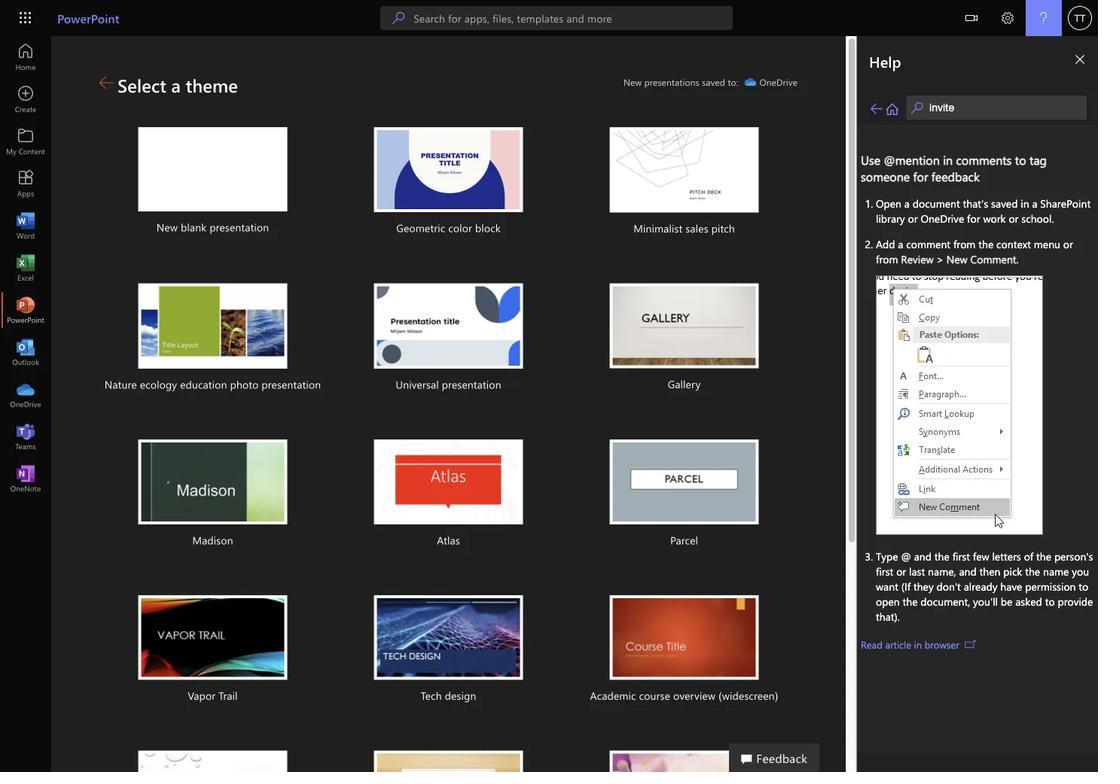 Task type: describe. For each thing, give the bounding box(es) containing it.
word image
[[18, 218, 33, 233]]

nature ecology education photo presentation
[[105, 378, 321, 392]]

geometric
[[396, 221, 445, 235]]

new for new blank presentation
[[156, 220, 178, 234]]

ecology
[[140, 378, 177, 392]]

pitch
[[711, 221, 735, 235]]

onedrive image
[[18, 387, 33, 402]]

madison image
[[138, 440, 287, 525]]

course
[[639, 689, 670, 703]]

nature ecology education photo presentation link
[[99, 266, 326, 413]]

design
[[445, 689, 476, 703]]

presentation right the photo
[[262, 378, 321, 392]]

universal
[[396, 378, 439, 392]]

 button
[[953, 0, 990, 39]]

geometric color block link
[[335, 109, 562, 256]]

universal presentation
[[396, 378, 501, 392]]

vapor
[[188, 689, 215, 703]]

Search box. Suggestions appear as you type. search field
[[414, 6, 733, 30]]

tt
[[1074, 12, 1086, 24]]

academic
[[590, 689, 636, 703]]

2 help region from the left
[[857, 36, 1098, 773]]

tech design image
[[374, 596, 523, 681]]

new presentations saved to:
[[624, 76, 738, 88]]

blank
[[181, 220, 207, 234]]

onenote image
[[18, 471, 33, 487]]

nature
[[105, 378, 137, 392]]

tech design
[[421, 689, 476, 703]]

madison link
[[99, 422, 326, 569]]

minimalist sales pitch
[[634, 221, 735, 235]]

tech design link
[[335, 578, 562, 724]]

trail
[[218, 689, 238, 703]]

new blank presentation link
[[99, 109, 326, 255]]

(widescreen)
[[718, 689, 778, 703]]

select a theme
[[117, 73, 238, 97]]

universal presentation image
[[374, 284, 523, 369]]

photo
[[230, 378, 259, 392]]

feedback
[[756, 750, 807, 766]]

powerpoint image
[[18, 303, 33, 318]]

templates element
[[99, 109, 807, 773]]

cherry blossom nature presentation (widescreen) image
[[610, 751, 759, 773]]

atlas
[[437, 534, 460, 547]]

onedrive
[[760, 76, 798, 88]]

organic image
[[374, 751, 523, 773]]

geometric color block
[[396, 221, 501, 235]]

minimalist sales pitch image
[[610, 127, 759, 213]]

gallery link
[[571, 266, 798, 412]]

theme
[[186, 73, 238, 97]]

color
[[448, 221, 472, 235]]

teams image
[[18, 429, 33, 444]]

education
[[180, 378, 227, 392]]

vapor trail link
[[99, 578, 326, 724]]

atlas link
[[335, 422, 562, 569]]

new for new presentations saved to:
[[624, 76, 642, 88]]

universal presentation link
[[335, 266, 562, 413]]

vapor trail image
[[138, 596, 287, 681]]



Task type: vqa. For each thing, say whether or not it's contained in the screenshot.
my content icon
yes



Task type: locate. For each thing, give the bounding box(es) containing it.
home image
[[18, 50, 33, 65]]

academic course overview (widescreen) image
[[610, 596, 759, 681]]

None search field
[[381, 6, 733, 30]]

parcel
[[670, 534, 698, 547]]

feedback button
[[729, 744, 819, 773]]

parcel image
[[610, 440, 759, 525]]

sales
[[686, 221, 708, 235]]

vapor trail
[[188, 689, 238, 703]]

gallery image
[[610, 284, 759, 369]]

gallery
[[668, 377, 701, 391]]

tt button
[[1062, 0, 1098, 36]]

minimalist
[[634, 221, 683, 235]]

outlook image
[[18, 345, 33, 360]]

powerpoint
[[57, 10, 119, 26]]

geometric color block image
[[374, 127, 523, 212]]

new blank presentation
[[156, 220, 269, 234]]

0 horizontal spatial new
[[156, 220, 178, 234]]

presentation
[[210, 220, 269, 234], [262, 378, 321, 392], [442, 378, 501, 392]]

nature ecology education photo presentation image
[[138, 284, 287, 369]]

overview
[[673, 689, 716, 703]]

help
[[869, 51, 901, 71]]

my content image
[[18, 134, 33, 149]]

new left presentations
[[624, 76, 642, 88]]

1 help region from the left
[[812, 36, 1098, 773]]

madison
[[192, 534, 233, 547]]

saved
[[702, 76, 725, 88]]

academic course overview (widescreen) link
[[571, 578, 798, 724]]

academic course overview (widescreen)
[[590, 689, 778, 703]]

select
[[117, 73, 166, 97]]

navigation
[[0, 36, 51, 500]]

help region
[[812, 36, 1098, 773], [857, 36, 1098, 773]]

1 vertical spatial new
[[156, 220, 178, 234]]

a
[[171, 73, 181, 97]]

atlas image
[[374, 440, 523, 525]]

presentations
[[644, 76, 699, 88]]

excel image
[[18, 261, 33, 276]]

minimalist sales pitch link
[[571, 109, 798, 257]]

presentation right the universal
[[442, 378, 501, 392]]

1 horizontal spatial new
[[624, 76, 642, 88]]

to:
[[728, 76, 738, 88]]

0 vertical spatial new
[[624, 76, 642, 88]]

new inside templates element
[[156, 220, 178, 234]]

new left blank
[[156, 220, 178, 234]]

droplet image
[[138, 751, 287, 773]]

tech
[[421, 689, 442, 703]]

new
[[624, 76, 642, 88], [156, 220, 178, 234]]

apps image
[[18, 176, 33, 191]]

parcel link
[[571, 422, 798, 569]]

create image
[[18, 92, 33, 107]]

presentation right blank
[[210, 220, 269, 234]]

powerpoint banner
[[0, 0, 1098, 39]]

block
[[475, 221, 501, 235]]


[[965, 12, 978, 24]]



